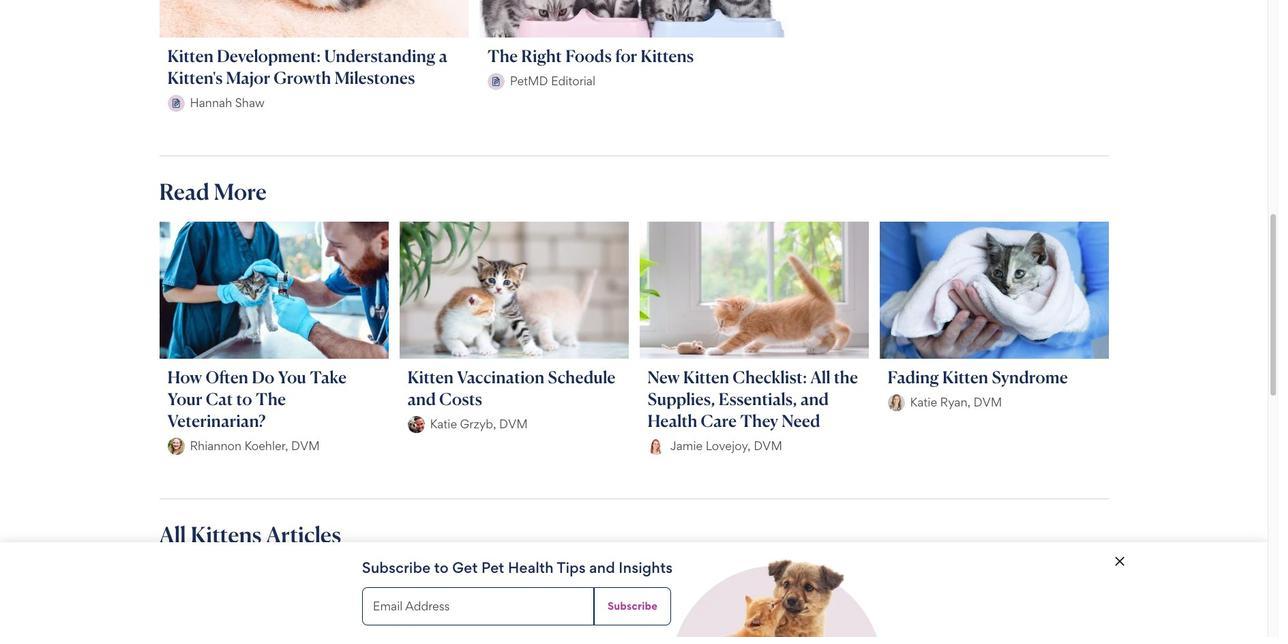 Task type: describe. For each thing, give the bounding box(es) containing it.
kitten's
[[168, 67, 223, 88]]

health inside newsletter subscription element
[[508, 559, 554, 577]]

by image for kitten vaccination schedule and costs
[[408, 416, 425, 433]]

and inside newsletter subscription element
[[590, 559, 615, 577]]

major
[[226, 67, 270, 88]]

by image for the right foods for kittens
[[488, 73, 505, 90]]

syndrome
[[992, 367, 1069, 388]]

vaccination
[[457, 367, 545, 388]]

grzyb,
[[460, 417, 496, 431]]

hannah shaw
[[190, 96, 265, 110]]

foods
[[566, 46, 612, 66]]

more
[[214, 178, 267, 205]]

care
[[701, 411, 737, 431]]

newsletter subscription element
[[0, 543, 1269, 637]]

all inside new kitten checklist: all the supplies, essentials, and health care they need
[[811, 367, 831, 388]]

by image for new kitten checklist: all the supplies, essentials, and health care they need
[[648, 438, 665, 455]]

katie for kitten
[[430, 417, 457, 431]]

how
[[168, 367, 202, 388]]

checklist:
[[733, 367, 808, 388]]

all kittens articles
[[159, 521, 341, 548]]

the right foods for kittens
[[488, 46, 694, 66]]

jamie lovejoy, dvm
[[670, 439, 783, 453]]

a
[[439, 46, 448, 66]]

lovejoy,
[[706, 439, 751, 453]]

fading kitten syndrome
[[888, 367, 1069, 388]]

koehler,
[[245, 439, 288, 453]]

tips
[[557, 559, 586, 577]]

katie ryan, dvm
[[911, 395, 1003, 410]]

understanding
[[324, 46, 436, 66]]

1 horizontal spatial the
[[488, 46, 518, 66]]

rhiannon
[[190, 439, 242, 453]]

essentials,
[[719, 389, 798, 409]]

dvm for schedule
[[500, 417, 528, 431]]

to inside 'how often do you take your cat to the veterinarian?'
[[237, 389, 252, 409]]

the inside 'how often do you take your cat to the veterinarian?'
[[256, 389, 286, 409]]

for
[[615, 46, 638, 66]]

supplies,
[[648, 389, 716, 409]]

ryan,
[[941, 395, 971, 410]]

shaw
[[235, 96, 265, 110]]

kitten inside kitten development: understanding a kitten's major growth milestones
[[168, 46, 214, 66]]

costs
[[440, 389, 483, 409]]

kitten up 'katie ryan, dvm'
[[943, 367, 989, 388]]



Task type: vqa. For each thing, say whether or not it's contained in the screenshot.
the bottom Subscribe
yes



Task type: locate. For each thing, give the bounding box(es) containing it.
dvm for do
[[291, 439, 320, 453]]

fading
[[888, 367, 939, 388]]

dvm down fading kitten syndrome
[[974, 395, 1003, 410]]

to
[[237, 389, 252, 409], [434, 559, 449, 577]]

to left get
[[434, 559, 449, 577]]

by image left the 'petmd'
[[488, 73, 505, 90]]

health down supplies, at the right bottom of the page
[[648, 411, 698, 431]]

subscribe
[[362, 559, 431, 577], [608, 600, 658, 613]]

dvm right koehler,
[[291, 439, 320, 453]]

dvm for checklist:
[[754, 439, 783, 453]]

milestones
[[335, 67, 415, 88]]

subscribe for subscribe
[[608, 600, 658, 613]]

0 horizontal spatial kittens
[[191, 521, 262, 548]]

by image
[[488, 73, 505, 90], [168, 95, 185, 112], [408, 416, 425, 433], [648, 438, 665, 455]]

dvm down they at the right bottom of page
[[754, 439, 783, 453]]

1 horizontal spatial katie
[[911, 395, 938, 410]]

subscribe button
[[594, 588, 672, 626]]

katie grzyb, dvm
[[430, 417, 528, 431]]

you
[[278, 367, 307, 388]]

dvm
[[974, 395, 1003, 410], [500, 417, 528, 431], [291, 439, 320, 453], [754, 439, 783, 453]]

close image
[[1112, 553, 1128, 570]]

2 horizontal spatial and
[[801, 389, 829, 409]]

to inside newsletter subscription element
[[434, 559, 449, 577]]

rhiannon koehler, dvm
[[190, 439, 320, 453]]

0 horizontal spatial all
[[159, 521, 186, 548]]

and inside new kitten checklist: all the supplies, essentials, and health care they need
[[801, 389, 829, 409]]

by image for how often do you take your cat to the veterinarian?
[[168, 438, 185, 455]]

your
[[168, 389, 203, 409]]

and
[[408, 389, 436, 409], [801, 389, 829, 409], [590, 559, 615, 577]]

0 horizontal spatial and
[[408, 389, 436, 409]]

health inside new kitten checklist: all the supplies, essentials, and health care they need
[[648, 411, 698, 431]]

0 horizontal spatial to
[[237, 389, 252, 409]]

dvm for syndrome
[[974, 395, 1003, 410]]

take
[[310, 367, 347, 388]]

0 horizontal spatial health
[[508, 559, 554, 577]]

1 vertical spatial health
[[508, 559, 554, 577]]

0 vertical spatial katie
[[911, 395, 938, 410]]

1 vertical spatial all
[[159, 521, 186, 548]]

by image down fading on the right bottom of page
[[888, 394, 905, 411]]

insights
[[619, 559, 673, 577]]

pet
[[482, 559, 505, 577]]

by image
[[888, 394, 905, 411], [168, 438, 185, 455]]

1 horizontal spatial by image
[[888, 394, 905, 411]]

0 vertical spatial to
[[237, 389, 252, 409]]

kitten inside kitten vaccination schedule and costs
[[408, 367, 454, 388]]

0 vertical spatial kittens
[[641, 46, 694, 66]]

puppy and kitten hugging image
[[677, 553, 878, 637]]

0 vertical spatial all
[[811, 367, 831, 388]]

the down do
[[256, 389, 286, 409]]

and inside kitten vaccination schedule and costs
[[408, 389, 436, 409]]

none email field inside newsletter subscription element
[[362, 588, 594, 626]]

and right tips
[[590, 559, 615, 577]]

1 vertical spatial to
[[434, 559, 449, 577]]

petmd
[[510, 74, 548, 88]]

0 vertical spatial subscribe
[[362, 559, 431, 577]]

1 vertical spatial katie
[[430, 417, 457, 431]]

katie
[[911, 395, 938, 410], [430, 417, 457, 431]]

katie for fading
[[911, 395, 938, 410]]

0 vertical spatial the
[[488, 46, 518, 66]]

articles
[[266, 521, 341, 548]]

health right pet
[[508, 559, 554, 577]]

the up the 'petmd'
[[488, 46, 518, 66]]

by image down "kitten's"
[[168, 95, 185, 112]]

new kitten checklist: all the supplies, essentials, and health care they need
[[648, 367, 859, 431]]

1 vertical spatial the
[[256, 389, 286, 409]]

0 vertical spatial by image
[[888, 394, 905, 411]]

kitten up "kitten's"
[[168, 46, 214, 66]]

and up need
[[801, 389, 829, 409]]

kitten vaccination schedule and costs
[[408, 367, 616, 409]]

by image for fading kitten syndrome
[[888, 394, 905, 411]]

1 horizontal spatial all
[[811, 367, 831, 388]]

subscribe to get pet health tips and insights
[[362, 559, 673, 577]]

kitten up supplies, at the right bottom of the page
[[684, 367, 730, 388]]

kitten development: understanding a kitten's major growth milestones
[[168, 46, 448, 88]]

1 horizontal spatial subscribe
[[608, 600, 658, 613]]

kitten
[[168, 46, 214, 66], [408, 367, 454, 388], [684, 367, 730, 388], [943, 367, 989, 388]]

and left costs
[[408, 389, 436, 409]]

0 horizontal spatial subscribe
[[362, 559, 431, 577]]

schedule
[[548, 367, 616, 388]]

by image left grzyb,
[[408, 416, 425, 433]]

1 vertical spatial subscribe
[[608, 600, 658, 613]]

subscribe inside button
[[608, 600, 658, 613]]

1 horizontal spatial kittens
[[641, 46, 694, 66]]

kitten up costs
[[408, 367, 454, 388]]

they
[[741, 411, 779, 431]]

None email field
[[362, 588, 594, 626]]

development:
[[217, 46, 321, 66]]

read
[[159, 178, 210, 205]]

new
[[648, 367, 680, 388]]

health
[[648, 411, 698, 431], [508, 559, 554, 577]]

0 horizontal spatial katie
[[430, 417, 457, 431]]

do
[[252, 367, 275, 388]]

right
[[522, 46, 562, 66]]

subscribe for subscribe to get pet health tips and insights
[[362, 559, 431, 577]]

hannah
[[190, 96, 232, 110]]

kitten inside new kitten checklist: all the supplies, essentials, and health care they need
[[684, 367, 730, 388]]

get
[[452, 559, 478, 577]]

editorial
[[551, 74, 596, 88]]

1 horizontal spatial and
[[590, 559, 615, 577]]

all
[[811, 367, 831, 388], [159, 521, 186, 548]]

1 horizontal spatial health
[[648, 411, 698, 431]]

katie down costs
[[430, 417, 457, 431]]

0 horizontal spatial by image
[[168, 438, 185, 455]]

1 horizontal spatial to
[[434, 559, 449, 577]]

need
[[782, 411, 821, 431]]

read more
[[159, 178, 267, 205]]

growth
[[274, 67, 331, 88]]

petmd editorial
[[510, 74, 596, 88]]

to right cat
[[237, 389, 252, 409]]

often
[[206, 367, 249, 388]]

the
[[834, 367, 859, 388]]

dvm right grzyb,
[[500, 417, 528, 431]]

katie down fading on the right bottom of page
[[911, 395, 938, 410]]

the
[[488, 46, 518, 66], [256, 389, 286, 409]]

by image left rhiannon
[[168, 438, 185, 455]]

by image left jamie
[[648, 438, 665, 455]]

0 horizontal spatial the
[[256, 389, 286, 409]]

0 vertical spatial health
[[648, 411, 698, 431]]

cat
[[206, 389, 233, 409]]

1 vertical spatial kittens
[[191, 521, 262, 548]]

1 vertical spatial by image
[[168, 438, 185, 455]]

how often do you take your cat to the veterinarian?
[[168, 367, 347, 431]]

jamie
[[670, 439, 703, 453]]

by image for kitten development: understanding a kitten's major growth milestones
[[168, 95, 185, 112]]

kittens
[[641, 46, 694, 66], [191, 521, 262, 548]]

veterinarian?
[[168, 411, 266, 431]]



